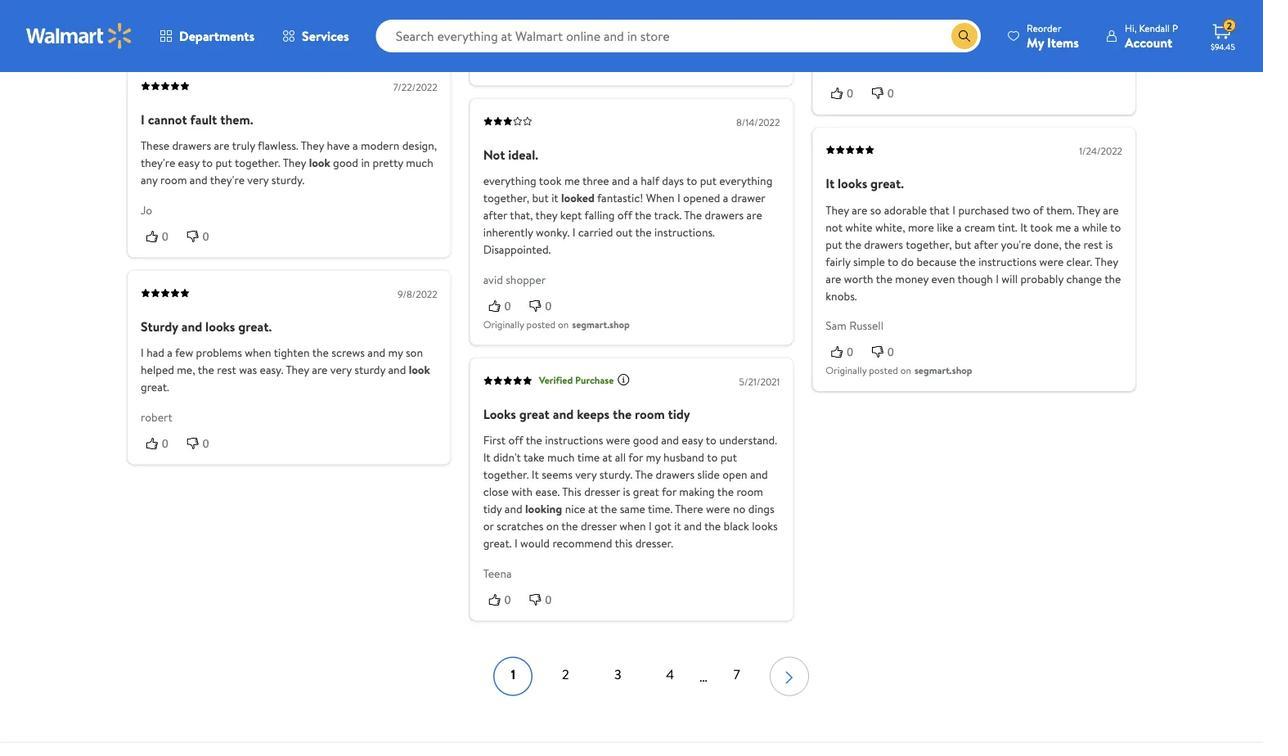Task type: describe. For each thing, give the bounding box(es) containing it.
originally posted on segmart.shop for it looks great.
[[826, 363, 973, 377]]

originally for looks
[[826, 363, 867, 377]]

on inside "nice at the same time.  there were no dings or scratches on the dresser when i got it and the black looks great.  i would recommend this dresser."
[[547, 518, 559, 534]]

on for not ideal.
[[558, 317, 569, 331]]

cannot
[[148, 110, 187, 128]]

0 horizontal spatial them.
[[220, 110, 253, 128]]

verified purchase information image
[[618, 373, 631, 386]]

done,
[[1035, 236, 1062, 252]]

few
[[175, 345, 193, 361]]

same
[[620, 501, 646, 517]]

very inside i had a few problems when tighten the screws and my son helped me, the rest was easy. they are very sturdy and
[[331, 362, 352, 378]]

purchase
[[576, 373, 614, 387]]

services
[[302, 27, 349, 45]]

great. inside look great.
[[141, 379, 169, 395]]

clear.
[[1067, 253, 1093, 269]]

originally for ideal.
[[484, 317, 525, 331]]

i down the scratches
[[515, 535, 518, 551]]

the down simple on the top right of page
[[877, 271, 893, 287]]

with
[[512, 484, 533, 500]]

they left the have
[[301, 138, 324, 154]]

easy inside these drawers are truly flawless. they have a modern design, they're easy to put together. they
[[178, 155, 200, 171]]

room for any
[[160, 172, 187, 188]]

0 vertical spatial for
[[629, 449, 644, 465]]

knobs.
[[826, 288, 858, 304]]

2 link
[[546, 657, 586, 696]]

drawers inside fantastic! when i opened a drawer after that, they kept falling off the track. the drawers are inherently wonky. i carried out the instructions. disappointed.
[[705, 207, 744, 223]]

reorder
[[1027, 21, 1062, 35]]

they up 'not'
[[826, 202, 850, 218]]

was
[[239, 362, 257, 378]]

1 horizontal spatial for
[[662, 484, 677, 500]]

9/8/2022
[[398, 287, 438, 301]]

the down when
[[635, 207, 652, 223]]

avid
[[484, 271, 503, 287]]

are inside these drawers are truly flawless. they have a modern design, they're easy to put together. they
[[214, 138, 230, 154]]

1 vertical spatial looks
[[206, 317, 235, 335]]

first
[[484, 432, 506, 448]]

off inside fantastic! when i opened a drawer after that, they kept falling off the track. the drawers are inherently wonky. i carried out the instructions. disappointed.
[[618, 207, 633, 223]]

and up the scratches
[[505, 501, 523, 517]]

cream
[[965, 219, 996, 235]]

segmart.shop for it looks great.
[[915, 363, 973, 377]]

would
[[521, 535, 550, 551]]

teena
[[484, 565, 512, 581]]

great. inside "nice at the same time.  there were no dings or scratches on the dresser when i got it and the black looks great.  i would recommend this dresser."
[[484, 535, 512, 551]]

took inside 'they are so adorable that i purchased two of them. they are not white white, more like a cream tint. it took me a while to put the drawers together, but after you're done, the rest is fairly simple to do because the instructions were clear. they are worth the money even though i will probably change the knobs.'
[[1031, 219, 1054, 235]]

no
[[734, 501, 746, 517]]

departments button
[[146, 16, 269, 56]]

black
[[724, 518, 750, 534]]

were inside "nice at the same time.  there were no dings or scratches on the dresser when i got it and the black looks great.  i would recommend this dresser."
[[707, 501, 731, 517]]

sturdy
[[355, 362, 386, 378]]

much inside good in pretty much any room and they're very sturdy.
[[406, 155, 434, 171]]

after inside fantastic! when i opened a drawer after that, they kept falling off the track. the drawers are inherently wonky. i carried out the instructions. disappointed.
[[484, 207, 508, 223]]

and down son
[[388, 362, 406, 378]]

the up take
[[526, 432, 543, 448]]

a left while
[[1075, 219, 1080, 235]]

didn't
[[494, 449, 521, 465]]

even
[[932, 271, 956, 287]]

together. inside these drawers are truly flawless. they have a modern design, they're easy to put together. they
[[235, 155, 281, 171]]

had
[[147, 345, 165, 361]]

great inside first off the instructions were good and easy to understand. it didn't take much time at all for my husband to put together.   it seems very sturdy.  the drawers slide open and close with ease.  this dresser is great for making the room tidy and
[[633, 484, 660, 500]]

not ideal.
[[484, 145, 539, 163]]

my inside i had a few problems when tighten the screws and my son helped me, the rest was easy. they are very sturdy and
[[388, 345, 403, 361]]

i down kept
[[573, 224, 576, 240]]

5/21/2021
[[740, 375, 780, 388]]

2 everything from the left
[[720, 173, 773, 189]]

that
[[930, 202, 950, 218]]

sturdy
[[141, 317, 178, 335]]

change
[[1067, 271, 1103, 287]]

drawers inside first off the instructions were good and easy to understand. it didn't take much time at all for my husband to put together.   it seems very sturdy.  the drawers slide open and close with ease.  this dresser is great for making the room tidy and
[[656, 467, 695, 483]]

disappointed.
[[484, 242, 551, 258]]

this
[[615, 535, 633, 551]]

instructions.
[[655, 224, 715, 240]]

they up while
[[1078, 202, 1101, 218]]

to inside these drawers are truly flawless. they have a modern design, they're easy to put together. they
[[202, 155, 213, 171]]

any
[[141, 172, 158, 188]]

were inside 'they are so adorable that i purchased two of them. they are not white white, more like a cream tint. it took me a while to put the drawers together, but after you're done, the rest is fairly simple to do because the instructions were clear. they are worth the money even though i will probably change the knobs.'
[[1040, 253, 1064, 269]]

there
[[675, 501, 704, 517]]

will
[[1002, 271, 1018, 287]]

3 link
[[599, 657, 638, 696]]

keeps
[[577, 405, 610, 423]]

a inside fantastic! when i opened a drawer after that, they kept falling off the track. the drawers are inherently wonky. i carried out the instructions. disappointed.
[[724, 190, 729, 206]]

i right that
[[953, 202, 956, 218]]

looks
[[484, 405, 516, 423]]

and up husband
[[662, 432, 679, 448]]

the left the same
[[601, 501, 617, 517]]

slide
[[698, 467, 720, 483]]

flawless.
[[258, 138, 299, 154]]

they down flawless.
[[283, 155, 306, 171]]

and inside everything took me three and a half days to put everything together, but it
[[612, 173, 630, 189]]

russell
[[850, 318, 884, 334]]

when inside "nice at the same time.  there were no dings or scratches on the dresser when i got it and the black looks great.  i would recommend this dresser."
[[620, 518, 646, 534]]

when
[[646, 190, 675, 206]]

me,
[[177, 362, 195, 378]]

when inside i had a few problems when tighten the screws and my son helped me, the rest was easy. they are very sturdy and
[[245, 345, 271, 361]]

but inside 'they are so adorable that i purchased two of them. they are not white white, more like a cream tint. it took me a while to put the drawers together, but after you're done, the rest is fairly simple to do because the instructions were clear. they are worth the money even though i will probably change the knobs.'
[[955, 236, 972, 252]]

not
[[484, 145, 505, 163]]

main content containing i cannot fault them.
[[128, 0, 1136, 696]]

inherently
[[484, 224, 533, 240]]

instructions inside first off the instructions were good and easy to understand. it didn't take much time at all for my husband to put together.   it seems very sturdy.  the drawers slide open and close with ease.  this dresser is great for making the room tidy and
[[545, 432, 604, 448]]

account
[[1126, 33, 1173, 51]]

do
[[902, 253, 914, 269]]

the inside fantastic! when i opened a drawer after that, they kept falling off the track. the drawers are inherently wonky. i carried out the instructions. disappointed.
[[685, 207, 703, 223]]

are down fairly at the top of page
[[826, 271, 842, 287]]

the inside first off the instructions were good and easy to understand. it didn't take much time at all for my husband to put together.   it seems very sturdy.  the drawers slide open and close with ease.  this dresser is great for making the room tidy and
[[635, 467, 653, 483]]

a right like
[[957, 219, 962, 235]]

looks inside "nice at the same time.  there were no dings or scratches on the dresser when i got it and the black looks great.  i would recommend this dresser."
[[753, 518, 778, 534]]

on for it looks great.
[[901, 363, 912, 377]]

verified purchase
[[539, 373, 614, 387]]

white,
[[876, 219, 906, 235]]

sam russell
[[826, 318, 884, 334]]

a inside everything took me three and a half days to put everything together, but it
[[633, 173, 638, 189]]

i left got at the right
[[649, 518, 652, 534]]

while
[[1083, 219, 1108, 235]]

1
[[511, 665, 516, 683]]

me inside 'they are so adorable that i purchased two of them. they are not white white, more like a cream tint. it took me a while to put the drawers together, but after you're done, the rest is fairly simple to do because the instructions were clear. they are worth the money even though i will probably change the knobs.'
[[1056, 219, 1072, 235]]

it up 'not'
[[826, 174, 835, 192]]

not
[[826, 219, 843, 235]]

rest inside 'they are so adorable that i purchased two of them. they are not white white, more like a cream tint. it took me a while to put the drawers together, but after you're done, the rest is fairly simple to do because the instructions were clear. they are worth the money even though i will probably change the knobs.'
[[1084, 236, 1104, 252]]

3
[[615, 665, 622, 683]]

pretty
[[373, 155, 404, 171]]

of
[[1034, 202, 1044, 218]]

the down "white"
[[845, 236, 862, 252]]

these drawers are truly flawless. they have a modern design, they're easy to put together. they
[[141, 138, 437, 171]]

drawers inside these drawers are truly flawless. they have a modern design, they're easy to put together. they
[[172, 138, 211, 154]]

put inside 'they are so adorable that i purchased two of them. they are not white white, more like a cream tint. it took me a while to put the drawers together, but after you're done, the rest is fairly simple to do because the instructions were clear. they are worth the money even though i will probably change the knobs.'
[[826, 236, 843, 252]]

it down the first
[[484, 449, 491, 465]]

track.
[[654, 207, 682, 223]]

first off the instructions were good and easy to understand. it didn't take much time at all for my husband to put together.   it seems very sturdy.  the drawers slide open and close with ease.  this dresser is great for making the room tidy and
[[484, 432, 778, 517]]

it looks great.
[[826, 174, 905, 192]]

1 everything from the left
[[484, 173, 537, 189]]

them. inside 'they are so adorable that i purchased two of them. they are not white white, more like a cream tint. it took me a while to put the drawers together, but after you're done, the rest is fairly simple to do because the instructions were clear. they are worth the money even though i will probably change the knobs.'
[[1047, 202, 1075, 218]]

and up few
[[181, 317, 202, 335]]

$94.45
[[1212, 41, 1236, 52]]

put inside everything took me three and a half days to put everything together, but it
[[700, 173, 717, 189]]

fairly
[[826, 253, 851, 269]]

wonky.
[[536, 224, 570, 240]]

great. up i had a few problems when tighten the screws and my son helped me, the rest was easy. they are very sturdy and
[[238, 317, 272, 335]]

the right out
[[636, 224, 652, 240]]

i down days
[[678, 190, 681, 206]]

0 horizontal spatial 2
[[562, 665, 569, 683]]

and inside good in pretty much any room and they're very sturdy.
[[190, 172, 208, 188]]

all
[[615, 449, 626, 465]]

easy inside first off the instructions were good and easy to understand. it didn't take much time at all for my husband to put together.   it seems very sturdy.  the drawers slide open and close with ease.  this dresser is great for making the room tidy and
[[682, 432, 704, 448]]

though
[[958, 271, 994, 287]]

is inside first off the instructions were good and easy to understand. it didn't take much time at all for my husband to put together.   it seems very sturdy.  the drawers slide open and close with ease.  this dresser is great for making the room tidy and
[[623, 484, 631, 500]]

the down open
[[718, 484, 734, 500]]

in
[[361, 155, 370, 171]]

three
[[583, 173, 610, 189]]

and right open
[[751, 467, 768, 483]]

at inside first off the instructions were good and easy to understand. it didn't take much time at all for my husband to put together.   it seems very sturdy.  the drawers slide open and close with ease.  this dresser is great for making the room tidy and
[[603, 449, 613, 465]]

they
[[536, 207, 558, 223]]

4 link
[[651, 657, 690, 696]]

2 horizontal spatial looks
[[838, 174, 868, 192]]

p
[[1173, 21, 1179, 35]]

robert
[[141, 409, 173, 425]]

ease.
[[536, 484, 560, 500]]

falling
[[585, 207, 615, 223]]

put inside these drawers are truly flawless. they have a modern design, they're easy to put together. they
[[216, 155, 232, 171]]

and up sturdy
[[368, 345, 386, 361]]

segmart.shop for not ideal.
[[572, 317, 630, 331]]



Task type: vqa. For each thing, say whether or not it's contained in the screenshot.
Options link
no



Task type: locate. For each thing, give the bounding box(es) containing it.
it
[[826, 174, 835, 192], [1021, 219, 1028, 235], [484, 449, 491, 465], [532, 467, 539, 483]]

walmart image
[[26, 23, 133, 49]]

originally posted on segmart.shop for not ideal.
[[484, 317, 630, 331]]

purchased
[[959, 202, 1010, 218]]

is inside 'they are so adorable that i purchased two of them. they are not white white, more like a cream tint. it took me a while to put the drawers together, but after you're done, the rest is fairly simple to do because the instructions were clear. they are worth the money even though i will probably change the knobs.'
[[1106, 236, 1114, 252]]

1 vertical spatial at
[[589, 501, 598, 517]]

are inside fantastic! when i opened a drawer after that, they kept falling off the track. the drawers are inherently wonky. i carried out the instructions. disappointed.
[[747, 207, 763, 223]]

the left 'screws'
[[312, 345, 329, 361]]

7
[[734, 665, 741, 683]]

looks up "white"
[[838, 174, 868, 192]]

room inside good in pretty much any room and they're very sturdy.
[[160, 172, 187, 188]]

me up done,
[[1056, 219, 1072, 235]]

originally posted on segmart.shop down the shopper
[[484, 317, 630, 331]]

room up the "no"
[[737, 484, 764, 500]]

more
[[909, 219, 935, 235]]

and left keeps
[[553, 405, 574, 423]]

put down 'not'
[[826, 236, 843, 252]]

1 horizontal spatial at
[[603, 449, 613, 465]]

great
[[520, 405, 550, 423], [633, 484, 660, 500]]

kept
[[561, 207, 582, 223]]

sturdy. down all on the bottom left
[[600, 467, 633, 483]]

and right any
[[190, 172, 208, 188]]

0 vertical spatial at
[[603, 449, 613, 465]]

originally down avid
[[484, 317, 525, 331]]

they're inside these drawers are truly flawless. they have a modern design, they're easy to put together. they
[[141, 155, 175, 171]]

1 horizontal spatial together.
[[484, 467, 529, 483]]

1 horizontal spatial but
[[955, 236, 972, 252]]

it up "they"
[[552, 190, 559, 206]]

0 vertical spatial 2
[[1228, 19, 1233, 33]]

together, inside 'they are so adorable that i purchased two of them. they are not white white, more like a cream tint. it took me a while to put the drawers together, but after you're done, the rest is fairly simple to do because the instructions were clear. they are worth the money even though i will probably change the knobs.'
[[906, 236, 953, 252]]

1 horizontal spatial it
[[675, 518, 682, 534]]

them.
[[220, 110, 253, 128], [1047, 202, 1075, 218]]

together. down truly
[[235, 155, 281, 171]]

posted for ideal.
[[527, 317, 556, 331]]

modern
[[361, 138, 400, 154]]

1 vertical spatial easy
[[682, 432, 704, 448]]

room for the
[[635, 405, 665, 423]]

0 horizontal spatial originally
[[484, 317, 525, 331]]

0 horizontal spatial segmart.shop
[[572, 317, 630, 331]]

0 horizontal spatial sturdy.
[[272, 172, 305, 188]]

instructions inside 'they are so adorable that i purchased two of them. they are not white white, more like a cream tint. it took me a while to put the drawers together, but after you're done, the rest is fairly simple to do because the instructions were clear. they are worth the money even though i will probably change the knobs.'
[[979, 253, 1037, 269]]

sturdy. inside good in pretty much any room and they're very sturdy.
[[272, 172, 305, 188]]

sturdy.
[[272, 172, 305, 188], [600, 467, 633, 483]]

fantastic! when i opened a drawer after that, they kept falling off the track. the drawers are inherently wonky. i carried out the instructions. disappointed.
[[484, 190, 766, 258]]

the right change
[[1105, 271, 1122, 287]]

0 horizontal spatial look
[[309, 155, 330, 171]]

0 horizontal spatial originally posted on segmart.shop
[[484, 317, 630, 331]]

look for look
[[309, 155, 330, 171]]

at right nice
[[589, 501, 598, 517]]

off up out
[[618, 207, 633, 223]]

have
[[327, 138, 350, 154]]

looks up problems
[[206, 317, 235, 335]]

main content
[[128, 0, 1136, 696]]

1 horizontal spatial much
[[548, 449, 575, 465]]

put inside first off the instructions were good and easy to understand. it didn't take much time at all for my husband to put together.   it seems very sturdy.  the drawers slide open and close with ease.  this dresser is great for making the room tidy and
[[721, 449, 738, 465]]

the right keeps
[[613, 405, 632, 423]]

very down truly
[[248, 172, 269, 188]]

originally down sam russell in the top right of the page
[[826, 363, 867, 377]]

1 horizontal spatial posted
[[870, 363, 899, 377]]

everything down not ideal.
[[484, 173, 537, 189]]

0 vertical spatial sturdy.
[[272, 172, 305, 188]]

money
[[896, 271, 929, 287]]

the up clear.
[[1065, 236, 1082, 252]]

they are so adorable that i purchased two of them. they are not white white, more like a cream tint. it took me a while to put the drawers together, but after you're done, the rest is fairly simple to do because the instructions were clear. they are worth the money even though i will probably change the knobs.
[[826, 202, 1122, 304]]

and down there
[[684, 518, 702, 534]]

1 horizontal spatial instructions
[[979, 253, 1037, 269]]

rest inside i had a few problems when tighten the screws and my son helped me, the rest was easy. they are very sturdy and
[[217, 362, 236, 378]]

Walmart Site-Wide search field
[[376, 20, 982, 52]]

1 vertical spatial room
[[635, 405, 665, 423]]

i inside i had a few problems when tighten the screws and my son helped me, the rest was easy. they are very sturdy and
[[141, 345, 144, 361]]

drawers down opened at the right
[[705, 207, 744, 223]]

room up husband
[[635, 405, 665, 423]]

them. right of
[[1047, 202, 1075, 218]]

great up the same
[[633, 484, 660, 500]]

sam
[[826, 318, 847, 334]]

everything up drawer
[[720, 173, 773, 189]]

after inside 'they are so adorable that i purchased two of them. they are not white white, more like a cream tint. it took me a while to put the drawers together, but after you're done, the rest is fairly simple to do because the instructions were clear. they are worth the money even though i will probably change the knobs.'
[[975, 236, 999, 252]]

1 horizontal spatial the
[[685, 207, 703, 223]]

together, inside everything took me three and a half days to put everything together, but it
[[484, 190, 530, 206]]

and inside "nice at the same time.  there were no dings or scratches on the dresser when i got it and the black looks great.  i would recommend this dresser."
[[684, 518, 702, 534]]

1 vertical spatial me
[[1056, 219, 1072, 235]]

adorable
[[885, 202, 928, 218]]

me inside everything took me three and a half days to put everything together, but it
[[565, 173, 580, 189]]

0 horizontal spatial my
[[388, 345, 403, 361]]

time
[[578, 449, 600, 465]]

seems
[[542, 467, 573, 483]]

i left cannot
[[141, 110, 145, 128]]

posted
[[527, 317, 556, 331], [870, 363, 899, 377]]

looks
[[838, 174, 868, 192], [206, 317, 235, 335], [753, 518, 778, 534]]

dresser inside first off the instructions were good and easy to understand. it didn't take much time at all for my husband to put together.   it seems very sturdy.  the drawers slide open and close with ease.  this dresser is great for making the room tidy and
[[585, 484, 621, 500]]

took up looked
[[539, 173, 562, 189]]

looks great and keeps the room tidy
[[484, 405, 691, 423]]

like
[[938, 219, 954, 235]]

1 vertical spatial sturdy.
[[600, 467, 633, 483]]

1 horizontal spatial looks
[[753, 518, 778, 534]]

posted for looks
[[870, 363, 899, 377]]

the up "instructions."
[[685, 207, 703, 223]]

or
[[484, 518, 494, 534]]

dresser up recommend
[[581, 518, 617, 534]]

posted down the shopper
[[527, 317, 556, 331]]

making
[[680, 484, 715, 500]]

0 horizontal spatial tidy
[[484, 501, 502, 517]]

1 vertical spatial they're
[[210, 172, 245, 188]]

2 horizontal spatial very
[[576, 467, 597, 483]]

drawer
[[732, 190, 766, 206]]

1 horizontal spatial rest
[[1084, 236, 1104, 252]]

the up the same
[[635, 467, 653, 483]]

0 horizontal spatial easy
[[178, 155, 200, 171]]

...
[[700, 668, 708, 686]]

jo
[[141, 202, 152, 218]]

is
[[1106, 236, 1114, 252], [623, 484, 631, 500]]

took down of
[[1031, 219, 1054, 235]]

for
[[629, 449, 644, 465], [662, 484, 677, 500]]

1 horizontal spatial good
[[633, 432, 659, 448]]

helped
[[141, 362, 174, 378]]

together. inside first off the instructions were good and easy to understand. it didn't take much time at all for my husband to put together.   it seems very sturdy.  the drawers slide open and close with ease.  this dresser is great for making the room tidy and
[[484, 467, 529, 483]]

after down cream
[[975, 236, 999, 252]]

are down drawer
[[747, 207, 763, 223]]

opened
[[684, 190, 721, 206]]

hi, kendall p account
[[1126, 21, 1179, 51]]

rest
[[1084, 236, 1104, 252], [217, 362, 236, 378]]

much inside first off the instructions were good and easy to understand. it didn't take much time at all for my husband to put together.   it seems very sturdy.  the drawers slide open and close with ease.  this dresser is great for making the room tidy and
[[548, 449, 575, 465]]

0 horizontal spatial after
[[484, 207, 508, 223]]

a left few
[[167, 345, 173, 361]]

they're down truly
[[210, 172, 245, 188]]

a inside i had a few problems when tighten the screws and my son helped me, the rest was easy. they are very sturdy and
[[167, 345, 173, 361]]

much up the seems
[[548, 449, 575, 465]]

it right got at the right
[[675, 518, 682, 534]]

together, up that,
[[484, 190, 530, 206]]

were inside first off the instructions were good and easy to understand. it didn't take much time at all for my husband to put together.   it seems very sturdy.  the drawers slide open and close with ease.  this dresser is great for making the room tidy and
[[606, 432, 631, 448]]

room right any
[[160, 172, 187, 188]]

are inside i had a few problems when tighten the screws and my son helped me, the rest was easy. they are very sturdy and
[[312, 362, 328, 378]]

close
[[484, 484, 509, 500]]

out
[[616, 224, 633, 240]]

1 horizontal spatial segmart.shop
[[915, 363, 973, 377]]

to inside everything took me three and a half days to put everything together, but it
[[687, 173, 698, 189]]

0 vertical spatial together.
[[235, 155, 281, 171]]

were up all on the bottom left
[[606, 432, 631, 448]]

dresser.
[[636, 535, 674, 551]]

1 vertical spatial 2
[[562, 665, 569, 683]]

dresser inside "nice at the same time.  there were no dings or scratches on the dresser when i got it and the black looks great.  i would recommend this dresser."
[[581, 518, 617, 534]]

looks down dings
[[753, 518, 778, 534]]

0 vertical spatial on
[[558, 317, 569, 331]]

looking
[[526, 501, 563, 517]]

you're
[[1002, 236, 1032, 252]]

look down son
[[409, 362, 430, 378]]

drawers down husband
[[656, 467, 695, 483]]

0
[[162, 23, 168, 36], [203, 23, 209, 36], [848, 87, 854, 100], [888, 87, 895, 100], [162, 230, 168, 243], [203, 230, 209, 243], [505, 299, 511, 312], [546, 299, 552, 312], [848, 346, 854, 359], [888, 346, 895, 359], [162, 437, 168, 450], [203, 437, 209, 450], [505, 593, 511, 606], [546, 593, 552, 606]]

1 vertical spatial off
[[509, 432, 524, 448]]

were left the "no"
[[707, 501, 731, 517]]

looked
[[562, 190, 595, 206]]

tighten
[[274, 345, 310, 361]]

0 vertical spatial when
[[245, 345, 271, 361]]

0 horizontal spatial instructions
[[545, 432, 604, 448]]

1 vertical spatial much
[[548, 449, 575, 465]]

0 vertical spatial took
[[539, 173, 562, 189]]

room
[[160, 172, 187, 188], [635, 405, 665, 423], [737, 484, 764, 500]]

at left all on the bottom left
[[603, 449, 613, 465]]

0 horizontal spatial together.
[[235, 155, 281, 171]]

1 horizontal spatial were
[[707, 501, 731, 517]]

very inside first off the instructions were good and easy to understand. it didn't take much time at all for my husband to put together.   it seems very sturdy.  the drawers slide open and close with ease.  this dresser is great for making the room tidy and
[[576, 467, 597, 483]]

1 horizontal spatial sturdy.
[[600, 467, 633, 483]]

my inside first off the instructions were good and easy to understand. it didn't take much time at all for my husband to put together.   it seems very sturdy.  the drawers slide open and close with ease.  this dresser is great for making the room tidy and
[[646, 449, 661, 465]]

for right all on the bottom left
[[629, 449, 644, 465]]

together. down didn't
[[484, 467, 529, 483]]

they're down these
[[141, 155, 175, 171]]

easy down i cannot fault them.
[[178, 155, 200, 171]]

took inside everything took me three and a half days to put everything together, but it
[[539, 173, 562, 189]]

1 horizontal spatial easy
[[682, 432, 704, 448]]

and up fantastic!
[[612, 173, 630, 189]]

my
[[1027, 33, 1045, 51]]

much
[[406, 155, 434, 171], [548, 449, 575, 465]]

0 vertical spatial off
[[618, 207, 633, 223]]

hi,
[[1126, 21, 1138, 35]]

0 horizontal spatial took
[[539, 173, 562, 189]]

1 horizontal spatial everything
[[720, 173, 773, 189]]

dings
[[749, 501, 775, 517]]

great. up the so
[[871, 174, 905, 192]]

look for look great.
[[409, 362, 430, 378]]

at inside "nice at the same time.  there were no dings or scratches on the dresser when i got it and the black looks great.  i would recommend this dresser."
[[589, 501, 598, 517]]

2 vertical spatial very
[[576, 467, 597, 483]]

great. down or
[[484, 535, 512, 551]]

it right tint.
[[1021, 219, 1028, 235]]

ideal.
[[509, 145, 539, 163]]

rest down while
[[1084, 236, 1104, 252]]

very inside good in pretty much any room and they're very sturdy.
[[248, 172, 269, 188]]

1 vertical spatial took
[[1031, 219, 1054, 235]]

them. up truly
[[220, 110, 253, 128]]

1 horizontal spatial my
[[646, 449, 661, 465]]

they inside i had a few problems when tighten the screws and my son helped me, the rest was easy. they are very sturdy and
[[286, 362, 309, 378]]

1 horizontal spatial is
[[1106, 236, 1114, 252]]

0 vertical spatial together,
[[484, 190, 530, 206]]

rest down problems
[[217, 362, 236, 378]]

put up opened at the right
[[700, 173, 717, 189]]

0 vertical spatial room
[[160, 172, 187, 188]]

2 left 3
[[562, 665, 569, 683]]

0 horizontal spatial posted
[[527, 317, 556, 331]]

1 horizontal spatial when
[[620, 518, 646, 534]]

0 vertical spatial me
[[565, 173, 580, 189]]

i
[[141, 110, 145, 128], [678, 190, 681, 206], [953, 202, 956, 218], [573, 224, 576, 240], [996, 271, 1000, 287], [141, 345, 144, 361], [649, 518, 652, 534], [515, 535, 518, 551]]

1 horizontal spatial 2
[[1228, 19, 1233, 33]]

are left the so
[[852, 202, 868, 218]]

1 vertical spatial on
[[901, 363, 912, 377]]

0 vertical spatial very
[[248, 172, 269, 188]]

but inside everything took me three and a half days to put everything together, but it
[[532, 190, 549, 206]]

my left son
[[388, 345, 403, 361]]

are right 'easy.'
[[312, 362, 328, 378]]

me up looked
[[565, 173, 580, 189]]

they're inside good in pretty much any room and they're very sturdy.
[[210, 172, 245, 188]]

the down nice
[[562, 518, 578, 534]]

tidy down close
[[484, 501, 502, 517]]

tidy inside first off the instructions were good and easy to understand. it didn't take much time at all for my husband to put together.   it seems very sturdy.  the drawers slide open and close with ease.  this dresser is great for making the room tidy and
[[484, 501, 502, 517]]

0 horizontal spatial me
[[565, 173, 580, 189]]

i cannot fault them.
[[141, 110, 253, 128]]

1 horizontal spatial they're
[[210, 172, 245, 188]]

1 vertical spatial after
[[975, 236, 999, 252]]

problems
[[196, 345, 242, 361]]

1 vertical spatial when
[[620, 518, 646, 534]]

0 vertical spatial good
[[333, 155, 359, 171]]

scratches
[[497, 518, 544, 534]]

1 vertical spatial it
[[675, 518, 682, 534]]

they right clear.
[[1096, 253, 1119, 269]]

search icon image
[[959, 29, 972, 43]]

carried
[[579, 224, 614, 240]]

0 horizontal spatial looks
[[206, 317, 235, 335]]

the left black on the right of the page
[[705, 518, 721, 534]]

services button
[[269, 16, 363, 56]]

1 vertical spatial originally
[[826, 363, 867, 377]]

it down take
[[532, 467, 539, 483]]

look inside look great.
[[409, 362, 430, 378]]

0 horizontal spatial they're
[[141, 155, 175, 171]]

i left will
[[996, 271, 1000, 287]]

sturdy and looks great.
[[141, 317, 272, 335]]

1 horizontal spatial look
[[409, 362, 430, 378]]

the right me,
[[198, 362, 214, 378]]

good inside first off the instructions were good and easy to understand. it didn't take much time at all for my husband to put together.   it seems very sturdy.  the drawers slide open and close with ease.  this dresser is great for making the room tidy and
[[633, 432, 659, 448]]

1 horizontal spatial very
[[331, 362, 352, 378]]

7/22/2022
[[394, 80, 438, 94]]

8/14/2022
[[737, 115, 780, 129]]

0 vertical spatial tidy
[[668, 405, 691, 423]]

0 horizontal spatial it
[[552, 190, 559, 206]]

Search search field
[[376, 20, 982, 52]]

0 horizontal spatial room
[[160, 172, 187, 188]]

2 vertical spatial looks
[[753, 518, 778, 534]]

good inside good in pretty much any room and they're very sturdy.
[[333, 155, 359, 171]]

0 vertical spatial they're
[[141, 155, 175, 171]]

husband
[[664, 449, 705, 465]]

a left half at the top right of page
[[633, 173, 638, 189]]

i had a few problems when tighten the screws and my son helped me, the rest was easy. they are very sturdy and
[[141, 345, 423, 378]]

drawers down white,
[[865, 236, 904, 252]]

got
[[655, 518, 672, 534]]

1 vertical spatial were
[[606, 432, 631, 448]]

0 horizontal spatial for
[[629, 449, 644, 465]]

0 vertical spatial it
[[552, 190, 559, 206]]

me
[[565, 173, 580, 189], [1056, 219, 1072, 235]]

0 horizontal spatial much
[[406, 155, 434, 171]]

it inside "nice at the same time.  there were no dings or scratches on the dresser when i got it and the black looks great.  i would recommend this dresser."
[[675, 518, 682, 534]]

it inside 'they are so adorable that i purchased two of them. they are not white white, more like a cream tint. it took me a while to put the drawers together, but after you're done, the rest is fairly simple to do because the instructions were clear. they are worth the money even though i will probably change the knobs.'
[[1021, 219, 1028, 235]]

1 vertical spatial rest
[[217, 362, 236, 378]]

room inside first off the instructions were good and easy to understand. it didn't take much time at all for my husband to put together.   it seems very sturdy.  the drawers slide open and close with ease.  this dresser is great for making the room tidy and
[[737, 484, 764, 500]]

next page image
[[780, 664, 800, 690]]

two
[[1012, 202, 1031, 218]]

1 vertical spatial segmart.shop
[[915, 363, 973, 377]]

a right the have
[[353, 138, 358, 154]]

drawers inside 'they are so adorable that i purchased two of them. they are not white white, more like a cream tint. it took me a while to put the drawers together, but after you're done, the rest is fairly simple to do because the instructions were clear. they are worth the money even though i will probably change the knobs.'
[[865, 236, 904, 252]]

are up while
[[1104, 202, 1119, 218]]

0 vertical spatial rest
[[1084, 236, 1104, 252]]

0 vertical spatial but
[[532, 190, 549, 206]]

0 horizontal spatial great
[[520, 405, 550, 423]]

0 horizontal spatial good
[[333, 155, 359, 171]]

together, down more
[[906, 236, 953, 252]]

0 horizontal spatial at
[[589, 501, 598, 517]]

4
[[667, 665, 675, 683]]

1 link
[[494, 657, 533, 696]]

instructions up time
[[545, 432, 604, 448]]

1 vertical spatial them.
[[1047, 202, 1075, 218]]

are left truly
[[214, 138, 230, 154]]

avid shopper
[[484, 271, 546, 287]]

they down tighten
[[286, 362, 309, 378]]

it inside everything took me three and a half days to put everything together, but it
[[552, 190, 559, 206]]

1 horizontal spatial off
[[618, 207, 633, 223]]

0 horizontal spatial off
[[509, 432, 524, 448]]

1 vertical spatial look
[[409, 362, 430, 378]]

a left drawer
[[724, 190, 729, 206]]

1 vertical spatial the
[[635, 467, 653, 483]]

1 vertical spatial great
[[633, 484, 660, 500]]

together,
[[484, 190, 530, 206], [906, 236, 953, 252]]

2 vertical spatial were
[[707, 501, 731, 517]]

dresser right this
[[585, 484, 621, 500]]

instructions
[[979, 253, 1037, 269], [545, 432, 604, 448]]

items
[[1048, 33, 1080, 51]]

sturdy. inside first off the instructions were good and easy to understand. it didn't take much time at all for my husband to put together.   it seems very sturdy.  the drawers slide open and close with ease.  this dresser is great for making the room tidy and
[[600, 467, 633, 483]]

easy.
[[260, 362, 284, 378]]

the up though on the right top of the page
[[960, 253, 976, 269]]

after
[[484, 207, 508, 223], [975, 236, 999, 252]]

1 horizontal spatial after
[[975, 236, 999, 252]]

white
[[846, 219, 873, 235]]

the
[[685, 207, 703, 223], [635, 467, 653, 483]]

originally posted on segmart.shop down the russell
[[826, 363, 973, 377]]

2 up $94.45 at right
[[1228, 19, 1233, 33]]

off inside first off the instructions were good and easy to understand. it didn't take much time at all for my husband to put together.   it seems very sturdy.  the drawers slide open and close with ease.  this dresser is great for making the room tidy and
[[509, 432, 524, 448]]

put down truly
[[216, 155, 232, 171]]

half
[[641, 173, 660, 189]]

screws
[[332, 345, 365, 361]]

0 horizontal spatial is
[[623, 484, 631, 500]]

that,
[[510, 207, 533, 223]]

0 vertical spatial dresser
[[585, 484, 621, 500]]

1 vertical spatial tidy
[[484, 501, 502, 517]]

after up inherently
[[484, 207, 508, 223]]

a inside these drawers are truly flawless. they have a modern design, they're easy to put together. they
[[353, 138, 358, 154]]



